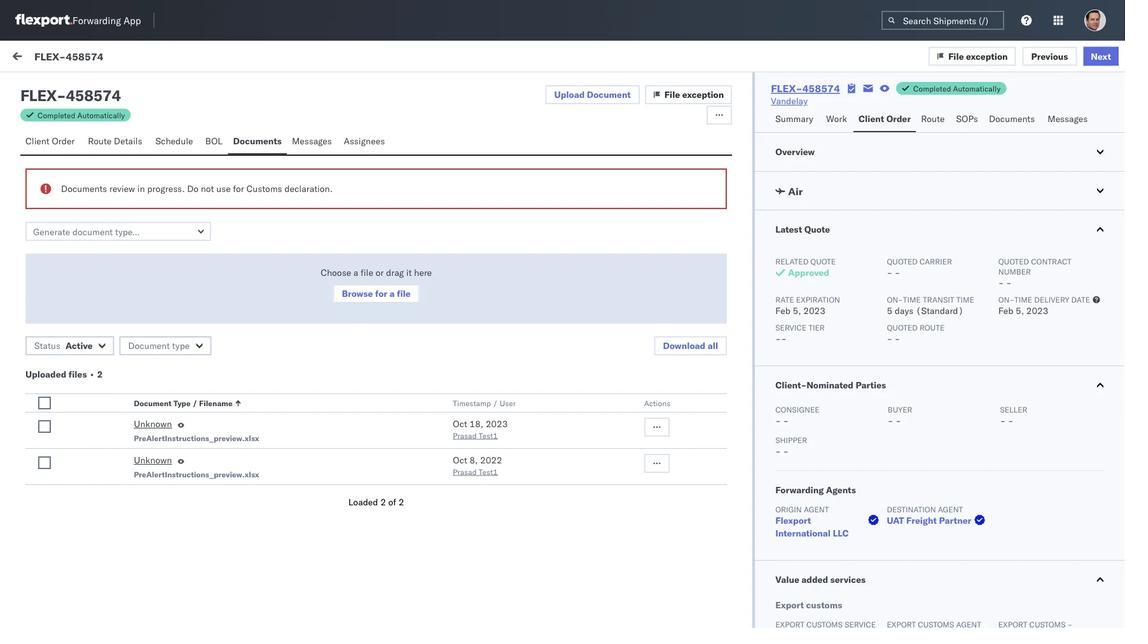 Task type: describe. For each thing, give the bounding box(es) containing it.
1 horizontal spatial messages button
[[1043, 108, 1095, 132]]

26, for you
[[400, 485, 414, 496]]

4 omkar savant from the top
[[62, 310, 118, 321]]

0 horizontal spatial that
[[123, 484, 139, 495]]

5 omkar savant from the top
[[62, 379, 118, 391]]

1 horizontal spatial that
[[345, 497, 361, 508]]

approved
[[788, 267, 830, 278]]

this inside 'we are notifying you that your shipment, k & k, devan has been delayed. this that'
[[333, 484, 350, 495]]

been
[[274, 484, 294, 495]]

export
[[776, 600, 804, 611]]

latest
[[776, 224, 802, 235]]

destination agent
[[887, 505, 963, 514]]

choose
[[321, 267, 351, 278]]

files
[[69, 369, 87, 380]]

2023, for latent messaging test.
[[416, 148, 441, 159]]

quoted carrier - -
[[887, 257, 952, 278]]

work for related
[[906, 110, 923, 120]]

forwarding app
[[73, 14, 141, 26]]

freight
[[907, 515, 937, 526]]

prealertinstructions_preview.xlsx for oct 18, 2023
[[134, 434, 259, 443]]

devan
[[231, 484, 255, 495]]

document type button
[[119, 337, 211, 356]]

uat freight partner link
[[887, 515, 988, 527]]

prasad for 8,
[[453, 467, 477, 477]]

international
[[776, 528, 831, 539]]

omkar for oct 26, 2023, 6:30 pm edt
[[62, 252, 89, 263]]

internal
[[85, 81, 116, 92]]

quoted for quoted carrier - -
[[887, 257, 918, 266]]

0 vertical spatial for
[[233, 183, 244, 194]]

previous
[[1032, 50, 1068, 62]]

1 horizontal spatial messages
[[1048, 113, 1088, 124]]

browse
[[342, 288, 373, 299]]

app
[[124, 14, 141, 26]]

order for leftmost client order button
[[52, 136, 75, 147]]

timestamp
[[453, 399, 491, 408]]

pm for a
[[465, 205, 478, 216]]

services
[[831, 574, 866, 586]]

it
[[406, 267, 412, 278]]

1 horizontal spatial 2
[[381, 497, 386, 508]]

document type / filename
[[134, 399, 233, 408]]

document for document type / filename
[[134, 399, 172, 408]]

download
[[663, 340, 706, 351]]

3 2023, from the top
[[416, 262, 441, 274]]

client order for right client order button
[[859, 113, 911, 124]]

1854269
[[903, 205, 942, 216]]

0 vertical spatial unknown
[[88, 331, 128, 343]]

1 horizontal spatial a
[[354, 267, 358, 278]]

review
[[109, 183, 135, 194]]

related for related work item/shipment
[[877, 110, 904, 120]]

import
[[94, 52, 121, 63]]

delayed.
[[296, 484, 331, 495]]

active
[[66, 340, 93, 351]]

1 horizontal spatial documents button
[[984, 108, 1043, 132]]

0 vertical spatial exception
[[966, 50, 1008, 62]]

prealertinstructions_preview.xlsx for oct 8, 2022
[[134, 470, 259, 479]]

2 oct 26, 2023, 5:45 pm edt from the top
[[383, 485, 497, 496]]

on- for on-time delivery date
[[999, 295, 1015, 304]]

route for route
[[921, 113, 945, 124]]

timestamp / user
[[453, 399, 516, 408]]

edt for flex- 458574
[[481, 402, 497, 414]]

client order for leftmost client order button
[[25, 136, 75, 147]]

1 horizontal spatial completed
[[914, 84, 951, 93]]

expiration
[[796, 295, 840, 304]]

1 5:45 from the top
[[444, 402, 463, 414]]

client for right client order button
[[859, 113, 884, 124]]

0 vertical spatial automatically
[[953, 84, 1001, 93]]

k,
[[220, 484, 229, 495]]

vandelay link
[[771, 95, 808, 108]]

1 vertical spatial flex-458574
[[771, 82, 840, 95]]

destination
[[887, 505, 936, 514]]

1 horizontal spatial customs
[[246, 183, 282, 194]]

5 edt from the top
[[481, 485, 497, 496]]

unknown link for oct 18, 2023
[[134, 418, 172, 433]]

nominated
[[807, 380, 854, 391]]

2271801
[[903, 326, 942, 337]]

partner
[[939, 515, 972, 526]]

2023 for oct 18, 2023 prasad test1
[[486, 419, 508, 430]]

1 horizontal spatial client order button
[[854, 108, 916, 132]]

commendation
[[87, 217, 147, 228]]

declaration.
[[285, 183, 333, 194]]

type
[[172, 340, 190, 351]]

documents for the documents button to the left
[[233, 136, 282, 147]]

choose a file or drag it here
[[321, 267, 432, 278]]

0 vertical spatial flex-458574
[[34, 50, 104, 63]]

next
[[1091, 50, 1111, 62]]

vandelay
[[771, 95, 808, 107]]

schedule
[[156, 136, 193, 147]]

1 vertical spatial file
[[665, 89, 680, 100]]

assignees
[[344, 136, 385, 147]]

1 oct 26, 2023, 5:45 pm edt from the top
[[383, 402, 497, 414]]

0 horizontal spatial customs
[[130, 331, 167, 343]]

browse for a file
[[342, 288, 411, 299]]

2 5:45 from the top
[[444, 485, 463, 496]]

agent for freight
[[938, 505, 963, 514]]

upload document button
[[546, 85, 640, 104]]

air
[[788, 185, 803, 198]]

this is
[[38, 427, 64, 438]]

0 vertical spatial document
[[587, 89, 631, 100]]

document for document type
[[128, 340, 170, 351]]

feb inside "quoted contract number - - rate expiration feb 5, 2023"
[[776, 305, 791, 317]]

oct 26, 2023, 7:22 pm edt
[[383, 148, 497, 159]]

quoted route - -
[[887, 323, 945, 344]]

savant for oct 26, 2023, 6:30 pm edt
[[91, 252, 118, 263]]

1 horizontal spatial type
[[192, 331, 212, 343]]

seller
[[1000, 405, 1028, 414]]

oct 18, 2023 prasad test1
[[453, 419, 508, 441]]

route details button
[[83, 130, 150, 155]]

am
[[43, 217, 55, 228]]

order for right client order button
[[887, 113, 911, 124]]

client for leftmost client order button
[[25, 136, 49, 147]]

external (0) button
[[15, 75, 80, 100]]

llc
[[833, 528, 849, 539]]

loaded
[[348, 497, 378, 508]]

value
[[776, 574, 800, 586]]

0 horizontal spatial exception
[[683, 89, 724, 100]]

has
[[257, 484, 272, 495]]

improve
[[187, 217, 219, 228]]

Generate document type... text field
[[25, 222, 211, 241]]

i
[[38, 217, 41, 228]]

import work
[[94, 52, 144, 63]]

1 edt from the top
[[481, 148, 497, 159]]

0 horizontal spatial documents button
[[228, 130, 287, 155]]

test1 for 2022
[[479, 467, 498, 477]]

1 vertical spatial completed automatically
[[38, 110, 125, 120]]

quoted for quoted route - -
[[887, 323, 918, 332]]

sops
[[956, 113, 978, 124]]

for inside button
[[375, 288, 387, 299]]

quoted for quoted contract number - - rate expiration feb 5, 2023
[[999, 257, 1029, 266]]

unknown link for oct 8, 2022
[[134, 454, 172, 470]]

work button
[[821, 108, 854, 132]]

drag
[[386, 267, 404, 278]]

quote
[[805, 224, 830, 235]]

test1 for 2023
[[479, 431, 498, 441]]

time for on-time transit time 5 days (standard)
[[903, 295, 921, 304]]

documents review in progress. do not use for customs declaration.
[[61, 183, 333, 194]]

omkar for latent
[[62, 138, 89, 149]]

flex- for 1366815
[[877, 262, 903, 274]]

exception: for exception: unknown customs hold type
[[40, 331, 86, 343]]

2023, for a
[[416, 205, 441, 216]]

forwarding agents
[[776, 485, 856, 496]]

route button
[[916, 108, 951, 132]]

5 savant from the top
[[91, 379, 118, 391]]

3 pm from the top
[[465, 262, 478, 274]]

bol
[[205, 136, 223, 147]]

&
[[212, 484, 218, 495]]

hold
[[170, 331, 190, 343]]

related for related quote
[[776, 257, 809, 266]]

air button
[[755, 172, 1125, 210]]

2 / from the left
[[493, 399, 498, 408]]

loaded 2 of 2
[[348, 497, 404, 508]]

quote
[[811, 257, 836, 266]]

1 / from the left
[[193, 399, 197, 408]]

savant for latent
[[91, 138, 118, 149]]

2 for ∙
[[97, 369, 103, 380]]

0 horizontal spatial automatically
[[77, 110, 125, 120]]

flex-458574 link
[[771, 82, 840, 95]]

7:00
[[444, 205, 463, 216]]

contract inside and with this contract established, we partnership.
[[171, 427, 204, 438]]

documents for documents review in progress. do not use for customs declaration.
[[61, 183, 107, 194]]

0 horizontal spatial file
[[361, 267, 373, 278]]

5, inside "quoted contract number - - rate expiration feb 5, 2023"
[[793, 305, 801, 317]]

flex- for 1854269
[[877, 205, 903, 216]]

flex- up vandelay
[[771, 82, 803, 95]]

agent for international
[[804, 505, 829, 514]]

overview
[[776, 146, 815, 157]]

we
[[38, 484, 51, 495]]

(0) for internal (0)
[[119, 81, 135, 92]]

0 vertical spatial completed automatically
[[914, 84, 1001, 93]]

on-time delivery date
[[999, 295, 1091, 304]]

origin agent
[[776, 505, 829, 514]]

oct inside oct 18, 2023 prasad test1
[[453, 419, 467, 430]]

6:30
[[444, 262, 463, 274]]

0 horizontal spatial completed
[[38, 110, 75, 120]]

1 vertical spatial file exception
[[665, 89, 724, 100]]

is
[[58, 427, 64, 438]]

partnership.
[[38, 440, 88, 451]]

omkar savant for latent
[[62, 138, 118, 149]]

26, for latent messaging test.
[[400, 148, 414, 159]]



Task type: vqa. For each thing, say whether or not it's contained in the screenshot.
'services'
yes



Task type: locate. For each thing, give the bounding box(es) containing it.
test1 inside oct 18, 2023 prasad test1
[[479, 431, 498, 441]]

omkar up active
[[62, 310, 89, 321]]

and
[[116, 427, 132, 438]]

test1 down 18,
[[479, 431, 498, 441]]

resize handle column header
[[362, 106, 378, 629], [609, 106, 624, 629], [856, 106, 871, 629], [1103, 106, 1118, 629]]

flex-458574 down forwarding app link
[[34, 50, 104, 63]]

2 horizontal spatial a
[[390, 288, 395, 299]]

1 vertical spatial prealertinstructions_preview.xlsx
[[134, 470, 259, 479]]

uploaded
[[25, 369, 66, 380]]

1 vertical spatial completed
[[38, 110, 75, 120]]

0 horizontal spatial file exception
[[665, 89, 724, 100]]

(0) for external (0)
[[56, 81, 73, 92]]

0 vertical spatial messages
[[1048, 113, 1088, 124]]

route
[[920, 323, 945, 332]]

documents button
[[984, 108, 1043, 132], [228, 130, 287, 155]]

2 feb from the left
[[999, 305, 1014, 317]]

quoted down days
[[887, 323, 918, 332]]

1 vertical spatial type
[[173, 399, 191, 408]]

1 horizontal spatial exception
[[966, 50, 1008, 62]]

unknown for oct 8, 2022
[[134, 455, 172, 466]]

1 vertical spatial test1
[[479, 467, 498, 477]]

exception
[[966, 50, 1008, 62], [683, 89, 724, 100]]

for right the use
[[233, 183, 244, 194]]

exception: up is
[[40, 401, 86, 413]]

for
[[233, 183, 244, 194], [375, 288, 387, 299]]

on- up 5
[[887, 295, 903, 304]]

0 horizontal spatial work
[[123, 52, 144, 63]]

type
[[192, 331, 212, 343], [173, 399, 191, 408]]

agent up flexport international llc
[[804, 505, 829, 514]]

2 for of
[[399, 497, 404, 508]]

for down or on the top of the page
[[375, 288, 387, 299]]

2 2023, from the top
[[416, 205, 441, 216]]

forwarding for forwarding agents
[[776, 485, 824, 496]]

2 vertical spatial a
[[390, 288, 395, 299]]

warehouse
[[88, 401, 135, 413]]

5
[[887, 305, 893, 317]]

progress.
[[147, 183, 185, 194]]

time up days
[[903, 295, 921, 304]]

1 pm from the top
[[465, 148, 478, 159]]

2 on- from the left
[[999, 295, 1015, 304]]

document left type
[[128, 340, 170, 351]]

1 resize handle column header from the left
[[362, 106, 378, 629]]

documents button right bol
[[228, 130, 287, 155]]

2 test1 from the top
[[479, 467, 498, 477]]

timestamp / user button
[[450, 396, 619, 408]]

1 2023, from the top
[[416, 148, 441, 159]]

automatically down internal on the left of page
[[77, 110, 125, 120]]

0 vertical spatial file
[[361, 267, 373, 278]]

contract
[[1031, 257, 1072, 266], [171, 427, 204, 438]]

number
[[999, 267, 1031, 276]]

this
[[153, 427, 169, 438]]

1 horizontal spatial agent
[[938, 505, 963, 514]]

2023 right 18,
[[486, 419, 508, 430]]

0 vertical spatial file exception
[[949, 50, 1008, 62]]

work up "external (0)"
[[36, 49, 69, 66]]

flex-458574 up vandelay
[[771, 82, 840, 95]]

1 vertical spatial that
[[345, 497, 361, 508]]

1 time from the left
[[903, 295, 921, 304]]

2 savant from the top
[[91, 195, 118, 206]]

savant down generate document type... text box at the left top
[[91, 252, 118, 263]]

a down drag
[[390, 288, 395, 299]]

1 vertical spatial route
[[88, 136, 112, 147]]

this up loaded
[[333, 484, 350, 495]]

quoted inside quoted carrier - -
[[887, 257, 918, 266]]

completed down "flex - 458574"
[[38, 110, 75, 120]]

2 horizontal spatial documents
[[989, 113, 1035, 124]]

documents for the rightmost the documents button
[[989, 113, 1035, 124]]

that right you
[[123, 484, 139, 495]]

client order up latent at the top
[[25, 136, 75, 147]]

forwarding up origin agent
[[776, 485, 824, 496]]

0 vertical spatial route
[[921, 113, 945, 124]]

1 vertical spatial work
[[826, 113, 847, 124]]

do
[[187, 183, 199, 194]]

contract up delivery at top right
[[1031, 257, 1072, 266]]

None checkbox
[[38, 397, 51, 410], [38, 457, 51, 470], [38, 397, 51, 410], [38, 457, 51, 470]]

flex- down 5
[[877, 326, 903, 337]]

1 vertical spatial order
[[52, 136, 75, 147]]

0 vertical spatial this
[[38, 427, 55, 438]]

0 vertical spatial a
[[80, 217, 85, 228]]

type right hold
[[192, 331, 212, 343]]

5:45
[[444, 402, 463, 414], [444, 485, 463, 496]]

26, for a
[[400, 205, 414, 216]]

1 vertical spatial file
[[397, 288, 411, 299]]

edt right 7:22
[[481, 148, 497, 159]]

1 agent from the left
[[804, 505, 829, 514]]

user
[[500, 399, 516, 408]]

quoted inside "quoted contract number - - rate expiration feb 5, 2023"
[[999, 257, 1029, 266]]

exception: up 'uploaded files ∙ 2'
[[40, 331, 86, 343]]

0 vertical spatial prealertinstructions_preview.xlsx
[[134, 434, 259, 443]]

route up messaging
[[88, 136, 112, 147]]

customs left hold
[[130, 331, 167, 343]]

work right import
[[123, 52, 144, 63]]

1 horizontal spatial feb
[[999, 305, 1014, 317]]

edt down oct 8, 2022 prasad test1
[[481, 485, 497, 496]]

omkar up filing
[[62, 195, 89, 206]]

agents
[[826, 485, 856, 496]]

4 pm from the top
[[465, 402, 478, 414]]

prasad inside oct 18, 2023 prasad test1
[[453, 431, 477, 441]]

1 vertical spatial related
[[776, 257, 809, 266]]

0 horizontal spatial type
[[173, 399, 191, 408]]

bol button
[[200, 130, 228, 155]]

oct
[[383, 148, 398, 159], [383, 205, 398, 216], [383, 262, 398, 274], [383, 402, 398, 414], [453, 419, 467, 430], [453, 455, 467, 466], [383, 485, 398, 496]]

1 5, from the left
[[793, 305, 801, 317]]

2 unknown link from the top
[[134, 454, 172, 470]]

5:45 down oct 8, 2022 prasad test1
[[444, 485, 463, 496]]

2 prasad from the top
[[453, 467, 477, 477]]

1 vertical spatial document
[[128, 340, 170, 351]]

unknown down the devan
[[134, 419, 172, 430]]

4 savant from the top
[[91, 310, 118, 321]]

omkar savant for i
[[62, 195, 118, 206]]

i am filing a commendation report to improve
[[38, 217, 219, 228]]

this left is
[[38, 427, 55, 438]]

documents
[[989, 113, 1035, 124], [233, 136, 282, 147], [61, 183, 107, 194]]

2 (0) from the left
[[119, 81, 135, 92]]

1 26, from the top
[[400, 148, 414, 159]]

2 pm from the top
[[465, 205, 478, 216]]

a right choose
[[354, 267, 358, 278]]

5:45 up oct 18, 2023 prasad test1
[[444, 402, 463, 414]]

test1 down 2022
[[479, 467, 498, 477]]

1 prealertinstructions_preview.xlsx from the top
[[134, 434, 259, 443]]

my
[[13, 49, 33, 66]]

2 prealertinstructions_preview.xlsx from the top
[[134, 470, 259, 479]]

2023 down on-time delivery date
[[1027, 305, 1049, 317]]

route for route details
[[88, 136, 112, 147]]

exception: for exception: warehouse devan delay
[[40, 401, 86, 413]]

1 horizontal spatial related
[[877, 110, 904, 120]]

item/shipment
[[925, 110, 977, 120]]

actions
[[644, 399, 671, 408]]

documents right 'bol' button
[[233, 136, 282, 147]]

forwarding left the app
[[73, 14, 121, 26]]

completed up related work item/shipment
[[914, 84, 951, 93]]

customs right the use
[[246, 183, 282, 194]]

0 vertical spatial type
[[192, 331, 212, 343]]

1 horizontal spatial work
[[826, 113, 847, 124]]

2 left of
[[381, 497, 386, 508]]

related
[[877, 110, 904, 120], [776, 257, 809, 266]]

route details
[[88, 136, 142, 147]]

1 horizontal spatial file exception
[[949, 50, 1008, 62]]

1 vertical spatial messages
[[292, 136, 332, 147]]

file inside browse for a file button
[[397, 288, 411, 299]]

pm for latent messaging test.
[[465, 148, 478, 159]]

flexport
[[776, 515, 811, 526]]

customs
[[246, 183, 282, 194], [130, 331, 167, 343]]

feb 5, 2023
[[999, 305, 1049, 317]]

0 vertical spatial work
[[123, 52, 144, 63]]

7:22
[[444, 148, 463, 159]]

shipper
[[776, 435, 807, 445]]

1 vertical spatial automatically
[[77, 110, 125, 120]]

prasad down 8,
[[453, 467, 477, 477]]

0 horizontal spatial forwarding
[[73, 14, 121, 26]]

omkar up latent messaging test.
[[62, 138, 89, 149]]

/ right delay
[[193, 399, 197, 408]]

completed automatically up item/shipment
[[914, 84, 1001, 93]]

1 horizontal spatial 2023
[[804, 305, 826, 317]]

a inside button
[[390, 288, 395, 299]]

2 edt from the top
[[481, 205, 497, 216]]

1 horizontal spatial client order
[[859, 113, 911, 124]]

flex- up flex- 1366815
[[877, 205, 903, 216]]

1 vertical spatial exception:
[[40, 401, 86, 413]]

1 horizontal spatial this
[[333, 484, 350, 495]]

value added services button
[[755, 561, 1125, 599]]

time up feb 5, 2023
[[1015, 295, 1033, 304]]

document type
[[128, 340, 190, 351]]

1 horizontal spatial flex-458574
[[771, 82, 840, 95]]

prasad for 18,
[[453, 431, 477, 441]]

flex- for 2271801
[[877, 326, 903, 337]]

unknown down and with this contract established, we partnership.
[[134, 455, 172, 466]]

1 savant from the top
[[91, 138, 118, 149]]

savant up test.
[[91, 138, 118, 149]]

0 horizontal spatial client order button
[[20, 130, 83, 155]]

related left route button
[[877, 110, 904, 120]]

2 vertical spatial documents
[[61, 183, 107, 194]]

work left item/shipment
[[906, 110, 923, 120]]

2023 for feb 5, 2023
[[1027, 305, 1049, 317]]

message
[[39, 110, 70, 120]]

oct 26, 2023, 5:45 pm edt down oct 8, 2022 prasad test1
[[383, 485, 497, 496]]

2 resize handle column header from the left
[[609, 106, 624, 629]]

2023 down expiration
[[804, 305, 826, 317]]

document up this on the bottom left of page
[[134, 399, 172, 408]]

oct inside oct 8, 2022 prasad test1
[[453, 455, 467, 466]]

internal (0) button
[[80, 75, 143, 100]]

0 horizontal spatial work
[[36, 49, 69, 66]]

work for my
[[36, 49, 69, 66]]

pm down oct 8, 2022 prasad test1
[[465, 485, 478, 496]]

flex- 1366815
[[877, 262, 942, 274]]

on- up feb 5, 2023
[[999, 295, 1015, 304]]

service tier --
[[776, 323, 825, 344]]

1 (0) from the left
[[56, 81, 73, 92]]

1 horizontal spatial file
[[397, 288, 411, 299]]

messaging
[[66, 160, 109, 171]]

3 omkar savant from the top
[[62, 252, 118, 263]]

2 vertical spatial unknown
[[134, 455, 172, 466]]

that left of
[[345, 497, 361, 508]]

that
[[123, 484, 139, 495], [345, 497, 361, 508]]

2 omkar from the top
[[62, 195, 89, 206]]

external (0)
[[20, 81, 73, 92]]

omkar savant
[[62, 138, 118, 149], [62, 195, 118, 206], [62, 252, 118, 263], [62, 310, 118, 321], [62, 379, 118, 391]]

prasad inside oct 8, 2022 prasad test1
[[453, 467, 477, 477]]

5 2023, from the top
[[416, 485, 441, 496]]

filing
[[58, 217, 78, 228]]

3 time from the left
[[1015, 295, 1033, 304]]

1 test1 from the top
[[479, 431, 498, 441]]

2 vertical spatial document
[[134, 399, 172, 408]]

1 vertical spatial work
[[906, 110, 923, 120]]

agent up partner
[[938, 505, 963, 514]]

0 horizontal spatial order
[[52, 136, 75, 147]]

2022
[[480, 455, 502, 466]]

unknown for oct 18, 2023
[[134, 419, 172, 430]]

2 right "∙"
[[97, 369, 103, 380]]

status
[[34, 340, 60, 351]]

1 vertical spatial contract
[[171, 427, 204, 438]]

2 agent from the left
[[938, 505, 963, 514]]

documents right sops button
[[989, 113, 1035, 124]]

your
[[141, 484, 159, 495]]

0 horizontal spatial time
[[903, 295, 921, 304]]

2 exception: from the top
[[40, 401, 86, 413]]

test1
[[479, 431, 498, 441], [479, 467, 498, 477]]

pm for you
[[465, 485, 478, 496]]

1 vertical spatial unknown link
[[134, 454, 172, 470]]

we are notifying you that your shipment, k & k, devan has been delayed. this that
[[38, 484, 361, 508]]

edt for flex- 1854269
[[481, 205, 497, 216]]

2023 inside "quoted contract number - - rate expiration feb 5, 2023"
[[804, 305, 826, 317]]

0 horizontal spatial 2
[[97, 369, 103, 380]]

omkar savant up warehouse
[[62, 379, 118, 391]]

1 horizontal spatial 5,
[[1016, 305, 1024, 317]]

0 horizontal spatial documents
[[61, 183, 107, 194]]

4 26, from the top
[[400, 402, 414, 414]]

previous button
[[1023, 47, 1077, 66]]

3 resize handle column header from the left
[[856, 106, 871, 629]]

5 omkar from the top
[[62, 379, 89, 391]]

1 prasad from the top
[[453, 431, 477, 441]]

flex- 2271801
[[877, 326, 942, 337]]

added
[[802, 574, 828, 586]]

edt for flex- 1366815
[[481, 262, 497, 274]]

service
[[776, 323, 807, 332]]

oct 26, 2023, 5:45 pm edt up 18,
[[383, 402, 497, 414]]

1 horizontal spatial time
[[957, 295, 975, 304]]

1 feb from the left
[[776, 305, 791, 317]]

2 5, from the left
[[1016, 305, 1024, 317]]

edt right 7:00
[[481, 205, 497, 216]]

1 horizontal spatial completed automatically
[[914, 84, 1001, 93]]

automatically
[[953, 84, 1001, 93], [77, 110, 125, 120]]

1366815
[[903, 262, 942, 274]]

edt right 6:30
[[481, 262, 497, 274]]

we
[[259, 427, 270, 438]]

2
[[97, 369, 103, 380], [381, 497, 386, 508], [399, 497, 404, 508]]

on- for on-time transit time 5 days (standard)
[[887, 295, 903, 304]]

latent
[[38, 160, 64, 171]]

(0) right internal on the left of page
[[119, 81, 135, 92]]

1 horizontal spatial forwarding
[[776, 485, 824, 496]]

0 vertical spatial forwarding
[[73, 14, 121, 26]]

contract right this on the bottom left of page
[[171, 427, 204, 438]]

1 vertical spatial oct 26, 2023, 5:45 pm edt
[[383, 485, 497, 496]]

seller - -
[[1000, 405, 1028, 427]]

1 vertical spatial prasad
[[453, 467, 477, 477]]

file left or on the top of the page
[[361, 267, 373, 278]]

report
[[150, 217, 174, 228]]

1 vertical spatial forwarding
[[776, 485, 824, 496]]

test1 inside oct 8, 2022 prasad test1
[[479, 467, 498, 477]]

omkar
[[62, 138, 89, 149], [62, 195, 89, 206], [62, 252, 89, 263], [62, 310, 89, 321], [62, 379, 89, 391]]

devan
[[137, 401, 164, 413]]

savant for i
[[91, 195, 118, 206]]

3 edt from the top
[[481, 262, 497, 274]]

route up overview button
[[921, 113, 945, 124]]

prasad down 18,
[[453, 431, 477, 441]]

completed automatically down "flex - 458574"
[[38, 110, 125, 120]]

1 horizontal spatial (0)
[[119, 81, 135, 92]]

0 horizontal spatial a
[[80, 217, 85, 228]]

schedule button
[[150, 130, 200, 155]]

0 vertical spatial related
[[877, 110, 904, 120]]

4 2023, from the top
[[416, 402, 441, 414]]

flexport international llc link
[[776, 515, 882, 540]]

omkar savant for oct 26, 2023, 6:30 pm edt
[[62, 252, 118, 263]]

2 omkar savant from the top
[[62, 195, 118, 206]]

1 unknown link from the top
[[134, 418, 172, 433]]

edt left user
[[481, 402, 497, 414]]

1 vertical spatial unknown
[[134, 419, 172, 430]]

0 horizontal spatial 2023
[[486, 419, 508, 430]]

4 resize handle column header from the left
[[1103, 106, 1118, 629]]

0 vertical spatial file
[[949, 50, 964, 62]]

5, down 'rate'
[[793, 305, 801, 317]]

customs
[[806, 600, 843, 611]]

3 omkar from the top
[[62, 252, 89, 263]]

omkar left "∙"
[[62, 379, 89, 391]]

type right the devan
[[173, 399, 191, 408]]

2 time from the left
[[957, 295, 975, 304]]

1 horizontal spatial contract
[[1031, 257, 1072, 266]]

pm up 18,
[[465, 402, 478, 414]]

Search Shipments (/) text field
[[882, 11, 1005, 30]]

document right "upload"
[[587, 89, 631, 100]]

0 horizontal spatial this
[[38, 427, 55, 438]]

3 savant from the top
[[91, 252, 118, 263]]

1 on- from the left
[[887, 295, 903, 304]]

flex- for 458574
[[877, 402, 903, 414]]

exception: unknown customs hold type
[[40, 331, 212, 343]]

time for on-time delivery date
[[1015, 295, 1033, 304]]

1 horizontal spatial work
[[906, 110, 923, 120]]

2 horizontal spatial 2023
[[1027, 305, 1049, 317]]

client order button
[[854, 108, 916, 132], [20, 130, 83, 155]]

0 vertical spatial exception:
[[40, 331, 86, 343]]

2 horizontal spatial 2
[[399, 497, 404, 508]]

pm right 7:00
[[465, 205, 478, 216]]

on-
[[887, 295, 903, 304], [999, 295, 1015, 304]]

pm right 7:22
[[465, 148, 478, 159]]

flex- right my
[[34, 50, 66, 63]]

5 26, from the top
[[400, 485, 414, 496]]

type inside button
[[173, 399, 191, 408]]

consignee - -
[[776, 405, 820, 427]]

/ left user
[[493, 399, 498, 408]]

4 omkar from the top
[[62, 310, 89, 321]]

work inside button
[[826, 113, 847, 124]]

0 horizontal spatial client order
[[25, 136, 75, 147]]

0 vertical spatial oct 26, 2023, 5:45 pm edt
[[383, 402, 497, 414]]

1 omkar from the top
[[62, 138, 89, 149]]

unknown link down and with this contract established, we partnership.
[[134, 454, 172, 470]]

internal (0)
[[85, 81, 135, 92]]

omkar savant up messaging
[[62, 138, 118, 149]]

1 vertical spatial customs
[[130, 331, 167, 343]]

are
[[53, 484, 66, 495]]

value added services
[[776, 574, 866, 586]]

status active
[[34, 340, 93, 351]]

a right filing
[[80, 217, 85, 228]]

18,
[[470, 419, 484, 430]]

0 vertical spatial client order
[[859, 113, 911, 124]]

omkar for i
[[62, 195, 89, 206]]

1 exception: from the top
[[40, 331, 86, 343]]

exception: warehouse devan delay
[[40, 401, 191, 413]]

order left route button
[[887, 113, 911, 124]]

all
[[708, 340, 718, 351]]

None checkbox
[[38, 421, 51, 433]]

omkar savant down generate document type... text box at the left top
[[62, 252, 118, 263]]

latent messaging test.
[[38, 160, 130, 171]]

prealertinstructions_preview.xlsx down delay
[[134, 434, 259, 443]]

flexport. image
[[15, 14, 73, 27]]

0 horizontal spatial messages
[[292, 136, 332, 147]]

forwarding for forwarding app
[[73, 14, 121, 26]]

1 omkar savant from the top
[[62, 138, 118, 149]]

5 pm from the top
[[465, 485, 478, 496]]

unknown
[[88, 331, 128, 343], [134, 419, 172, 430], [134, 455, 172, 466]]

to
[[177, 217, 185, 228]]

savant up exception: unknown customs hold type
[[91, 310, 118, 321]]

and with this contract established, we partnership.
[[38, 427, 270, 451]]

pm
[[465, 148, 478, 159], [465, 205, 478, 216], [465, 262, 478, 274], [465, 402, 478, 414], [465, 485, 478, 496]]

unknown link down the devan
[[134, 418, 172, 433]]

1 vertical spatial exception
[[683, 89, 724, 100]]

prealertinstructions_preview.xlsx up k
[[134, 470, 259, 479]]

omkar savant up active
[[62, 310, 118, 321]]

0 horizontal spatial agent
[[804, 505, 829, 514]]

feb down 'rate'
[[776, 305, 791, 317]]

0 vertical spatial prasad
[[453, 431, 477, 441]]

1 horizontal spatial documents
[[233, 136, 282, 147]]

0 horizontal spatial feb
[[776, 305, 791, 317]]

on- inside on-time transit time 5 days (standard)
[[887, 295, 903, 304]]

0 vertical spatial work
[[36, 49, 69, 66]]

2023 inside oct 18, 2023 prasad test1
[[486, 419, 508, 430]]

documents down latent messaging test.
[[61, 183, 107, 194]]

order up latent at the top
[[52, 136, 75, 147]]

assignees button
[[339, 130, 392, 155]]

4 edt from the top
[[481, 402, 497, 414]]

1 horizontal spatial /
[[493, 399, 498, 408]]

client right work button
[[859, 113, 884, 124]]

2023, for you
[[416, 485, 441, 496]]

8,
[[470, 455, 478, 466]]

2 26, from the top
[[400, 205, 414, 216]]

automatically up sops
[[953, 84, 1001, 93]]

contract inside "quoted contract number - - rate expiration feb 5, 2023"
[[1031, 257, 1072, 266]]

/
[[193, 399, 197, 408], [493, 399, 498, 408]]

0 horizontal spatial 5,
[[793, 305, 801, 317]]

3 26, from the top
[[400, 262, 414, 274]]

0 horizontal spatial messages button
[[287, 130, 339, 155]]

quoted inside quoted route - -
[[887, 323, 918, 332]]



